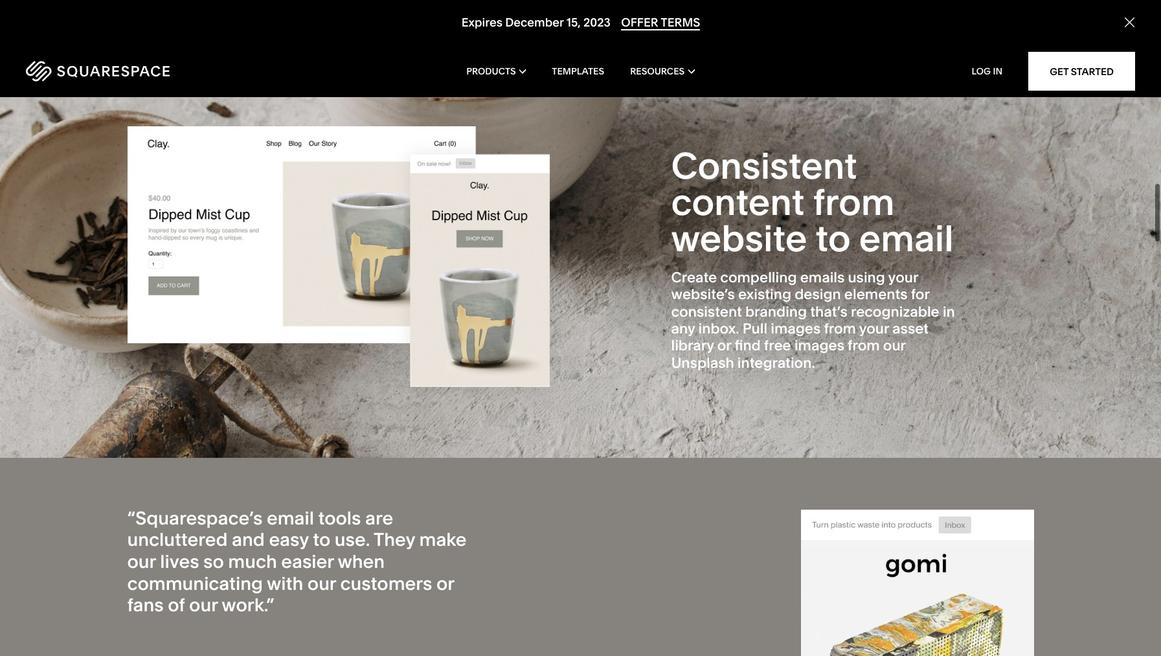 Task type: locate. For each thing, give the bounding box(es) containing it.
email up using
[[859, 216, 954, 260]]

our down recognizable
[[883, 337, 906, 355]]

find
[[735, 337, 761, 355]]

15,
[[566, 15, 581, 30]]

of
[[168, 594, 185, 616]]

your
[[888, 269, 918, 286], [859, 320, 889, 337]]

any
[[671, 320, 695, 337]]

design
[[795, 286, 841, 303]]

1 horizontal spatial email
[[859, 216, 954, 260]]

products
[[466, 65, 516, 77]]

easy
[[269, 529, 309, 551]]

emails
[[800, 269, 845, 286]]

create
[[671, 269, 717, 286]]

or inside "squarespace's email tools are uncluttered and easy to use. they make our lives so much easier when communicating with our customers or fans of our work."
[[437, 572, 454, 594]]

squarespace logo link
[[26, 61, 248, 82]]

get started link
[[1029, 52, 1135, 91]]

1 horizontal spatial to
[[816, 216, 851, 260]]

0 horizontal spatial to
[[313, 529, 331, 551]]

or inside create compelling emails using your website's existing design elements for consistent branding that's recognizable in any inbox. pull images from your asset library or find free images from our unsplash integration.
[[717, 337, 731, 355]]

your down elements
[[859, 320, 889, 337]]

0 horizontal spatial email
[[267, 507, 314, 529]]

2023
[[583, 15, 610, 30]]

log
[[972, 65, 991, 77]]

content
[[671, 180, 805, 224]]

our right of
[[189, 594, 218, 616]]

or left find
[[717, 337, 731, 355]]

to up emails
[[816, 216, 851, 260]]

log             in
[[972, 65, 1003, 77]]

images up integration.
[[771, 320, 821, 337]]

lives
[[160, 551, 199, 573]]

email up easier
[[267, 507, 314, 529]]

to inside 'consistent content from website to email'
[[816, 216, 851, 260]]

when
[[338, 551, 385, 573]]

from
[[813, 180, 895, 224], [824, 320, 856, 337], [848, 337, 880, 355]]

1 vertical spatial or
[[437, 572, 454, 594]]

for
[[911, 286, 930, 303]]

our inside create compelling emails using your website's existing design elements for consistent branding that's recognizable in any inbox. pull images from your asset library or find free images from our unsplash integration.
[[883, 337, 906, 355]]

our left lives
[[127, 551, 156, 573]]

so
[[203, 551, 224, 573]]

1 vertical spatial your
[[859, 320, 889, 337]]

gomi website image
[[801, 510, 1034, 656]]

0 vertical spatial email
[[859, 216, 954, 260]]

are
[[365, 507, 393, 529]]

that's
[[810, 303, 848, 320]]

images
[[771, 320, 821, 337], [795, 337, 845, 355]]

fans
[[127, 594, 164, 616]]

tools
[[318, 507, 361, 529]]

library
[[671, 337, 714, 355]]

0 vertical spatial or
[[717, 337, 731, 355]]

1 horizontal spatial or
[[717, 337, 731, 355]]

our
[[883, 337, 906, 355], [127, 551, 156, 573], [308, 572, 336, 594], [189, 594, 218, 616]]

0 vertical spatial to
[[816, 216, 851, 260]]

1 vertical spatial to
[[313, 529, 331, 551]]

1 vertical spatial email
[[267, 507, 314, 529]]

to
[[816, 216, 851, 260], [313, 529, 331, 551]]

email
[[859, 216, 954, 260], [267, 507, 314, 529]]

products button
[[466, 45, 526, 97]]

0 horizontal spatial or
[[437, 572, 454, 594]]

or down make
[[437, 572, 454, 594]]

branding
[[746, 303, 807, 320]]

get started
[[1050, 65, 1114, 77]]

in
[[943, 303, 955, 320]]

to left use. at the bottom left
[[313, 529, 331, 551]]

or
[[717, 337, 731, 355], [437, 572, 454, 594]]

email inside 'consistent content from website to email'
[[859, 216, 954, 260]]

website and mobile email ui selling cup image
[[127, 126, 568, 405]]

to inside "squarespace's email tools are uncluttered and easy to use. they make our lives so much easier when communicating with our customers or fans of our work."
[[313, 529, 331, 551]]

log             in link
[[972, 65, 1003, 77]]

they
[[374, 529, 415, 551]]

clay cup shop background image
[[0, 74, 1161, 458]]

easier
[[281, 551, 334, 573]]

your up recognizable
[[888, 269, 918, 286]]



Task type: describe. For each thing, give the bounding box(es) containing it.
"squarespace's
[[127, 507, 263, 529]]

december
[[505, 15, 564, 30]]

uncluttered
[[127, 529, 228, 551]]

expires
[[461, 15, 502, 30]]

our right with
[[308, 572, 336, 594]]

with
[[267, 572, 303, 594]]

started
[[1071, 65, 1114, 77]]

offer terms link
[[621, 15, 700, 31]]

email body ui image
[[438, 0, 723, 22]]

resources
[[630, 65, 685, 77]]

templates
[[552, 65, 604, 77]]

templates link
[[552, 45, 604, 97]]

communicating
[[127, 572, 263, 594]]

work."
[[222, 594, 274, 616]]

in
[[993, 65, 1003, 77]]

consistent content from website to email
[[671, 144, 954, 260]]

consistent
[[671, 144, 858, 188]]

customers
[[340, 572, 432, 594]]

get
[[1050, 65, 1069, 77]]

recognizable
[[851, 303, 940, 320]]

use.
[[335, 529, 370, 551]]

make
[[419, 529, 467, 551]]

inbox.
[[699, 320, 739, 337]]

website's
[[671, 286, 735, 303]]

using
[[848, 269, 885, 286]]

"squarespace's email tools are uncluttered and easy to use. they make our lives so much easier when communicating with our customers or fans of our work."
[[127, 507, 467, 616]]

expires december 15, 2023
[[461, 15, 610, 30]]

from inside 'consistent content from website to email'
[[813, 180, 895, 224]]

unsplash
[[671, 354, 734, 372]]

email inside "squarespace's email tools are uncluttered and easy to use. they make our lives so much easier when communicating with our customers or fans of our work."
[[267, 507, 314, 529]]

free
[[764, 337, 791, 355]]

website
[[671, 216, 807, 260]]

resources button
[[630, 45, 695, 97]]

offer
[[621, 15, 658, 30]]

and
[[232, 529, 265, 551]]

squarespace logo image
[[26, 61, 170, 82]]

offer terms
[[621, 15, 700, 30]]

create compelling emails using your website's existing design elements for consistent branding that's recognizable in any inbox. pull images from your asset library or find free images from our unsplash integration.
[[671, 269, 955, 372]]

elements
[[845, 286, 908, 303]]

consistent
[[671, 303, 742, 320]]

terms
[[661, 15, 700, 30]]

much
[[228, 551, 277, 573]]

compelling
[[720, 269, 797, 286]]

existing
[[738, 286, 791, 303]]

asset
[[893, 320, 929, 337]]

pull
[[743, 320, 768, 337]]

images down that's
[[795, 337, 845, 355]]

integration.
[[738, 354, 815, 372]]

0 vertical spatial your
[[888, 269, 918, 286]]



Task type: vqa. For each thing, say whether or not it's contained in the screenshot.
Kearny image
no



